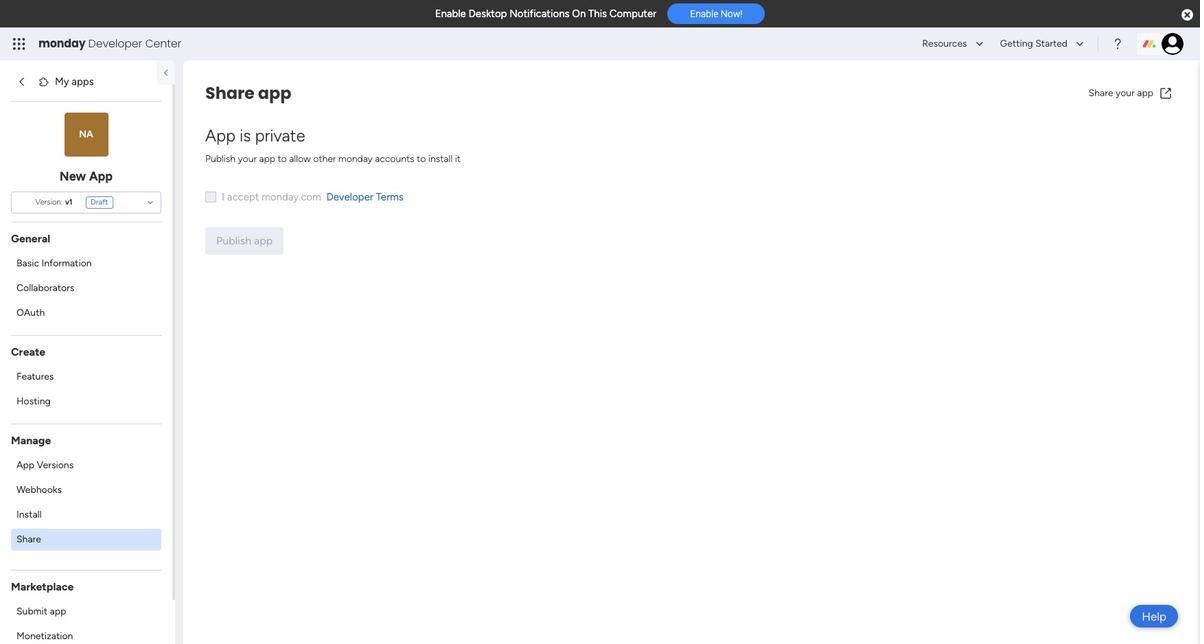 Task type: describe. For each thing, give the bounding box(es) containing it.
v1
[[65, 197, 73, 207]]

desktop
[[469, 8, 507, 20]]

help button
[[1131, 605, 1179, 628]]

:
[[61, 197, 63, 207]]

1 vertical spatial developer
[[327, 191, 374, 203]]

computer
[[610, 8, 657, 20]]

0 horizontal spatial monday
[[38, 36, 86, 52]]

is
[[240, 126, 251, 146]]

publish your app to allow other monday accounts to install it
[[205, 153, 461, 165]]

app inside "link"
[[50, 606, 66, 617]]

enable for enable now!
[[691, 8, 719, 19]]

monday.com
[[262, 191, 321, 203]]

your for share
[[1116, 87, 1135, 99]]

submit app link
[[11, 601, 161, 623]]

create
[[11, 345, 45, 358]]

1 vertical spatial monday
[[339, 153, 373, 165]]

collaborators link
[[11, 277, 161, 299]]

resources button
[[915, 33, 990, 55]]

app inside button
[[1138, 87, 1154, 99]]

1 vertical spatial app
[[89, 169, 113, 184]]

now!
[[721, 8, 743, 19]]

2 to from the left
[[417, 153, 426, 165]]

basic information link
[[11, 252, 161, 274]]

dapulse close image
[[1182, 8, 1194, 22]]

enable for enable desktop notifications on this computer
[[435, 8, 466, 20]]

oauth
[[16, 307, 45, 318]]

on
[[572, 8, 586, 20]]

developer terms link
[[327, 191, 404, 203]]

allow
[[289, 153, 311, 165]]

publish
[[205, 153, 236, 165]]

share your app button
[[1084, 82, 1179, 104]]

app for app is private
[[205, 126, 236, 146]]

features
[[16, 371, 54, 382]]

terms
[[376, 191, 404, 203]]

notifications
[[510, 8, 570, 20]]

basic information
[[16, 257, 92, 269]]

new
[[60, 169, 86, 184]]

started
[[1036, 38, 1068, 49]]

getting
[[1001, 38, 1034, 49]]

version
[[35, 197, 61, 207]]

i
[[222, 191, 225, 203]]

accept
[[227, 191, 259, 203]]

webhooks link
[[11, 479, 161, 501]]

versions
[[37, 459, 74, 471]]

webhooks
[[16, 484, 62, 496]]

1 to from the left
[[278, 153, 287, 165]]

submit
[[16, 606, 47, 617]]



Task type: locate. For each thing, give the bounding box(es) containing it.
kendall parks image
[[1162, 33, 1184, 55]]

monday developer center
[[38, 36, 181, 52]]

your down help icon
[[1116, 87, 1135, 99]]

new app
[[60, 169, 113, 184]]

hosting
[[16, 395, 51, 407]]

your for publish
[[238, 153, 257, 165]]

getting started button
[[992, 33, 1090, 55]]

1 horizontal spatial monday
[[339, 153, 373, 165]]

0 vertical spatial monday
[[38, 36, 86, 52]]

oauth link
[[11, 302, 161, 324]]

app for app versions
[[16, 459, 34, 471]]

app down manage
[[16, 459, 34, 471]]

0 vertical spatial developer
[[88, 36, 142, 52]]

apps
[[72, 76, 94, 88]]

features link
[[11, 366, 161, 388]]

install
[[429, 153, 453, 165]]

app
[[205, 126, 236, 146], [89, 169, 113, 184], [16, 459, 34, 471]]

share for share your app
[[1089, 87, 1114, 99]]

draft
[[91, 197, 108, 207]]

developer left the 'terms'
[[327, 191, 374, 203]]

monday up my
[[38, 36, 86, 52]]

0 vertical spatial your
[[1116, 87, 1135, 99]]

developer left center
[[88, 36, 142, 52]]

enable
[[435, 8, 466, 20], [691, 8, 719, 19]]

basic
[[16, 257, 39, 269]]

your
[[1116, 87, 1135, 99], [238, 153, 257, 165]]

share for share app
[[205, 82, 255, 104]]

to
[[278, 153, 287, 165], [417, 153, 426, 165]]

1 horizontal spatial share
[[205, 82, 255, 104]]

monetization
[[16, 630, 73, 642]]

share up is
[[205, 82, 255, 104]]

hosting link
[[11, 391, 161, 413]]

your inside button
[[1116, 87, 1135, 99]]

1 horizontal spatial developer
[[327, 191, 374, 203]]

select product image
[[12, 37, 26, 51]]

information
[[42, 257, 92, 269]]

2 vertical spatial app
[[16, 459, 34, 471]]

app versions
[[16, 459, 74, 471]]

1 horizontal spatial your
[[1116, 87, 1135, 99]]

install
[[16, 509, 42, 520]]

enable now!
[[691, 8, 743, 19]]

share app
[[205, 82, 292, 104]]

this
[[589, 8, 607, 20]]

1 vertical spatial your
[[238, 153, 257, 165]]

marketplace
[[11, 580, 74, 593]]

help
[[1143, 610, 1167, 623]]

share
[[205, 82, 255, 104], [1089, 87, 1114, 99], [16, 533, 41, 545]]

private
[[255, 126, 305, 146]]

na
[[79, 128, 93, 140]]

0 vertical spatial app
[[205, 126, 236, 146]]

my apps
[[55, 76, 94, 88]]

share down help icon
[[1089, 87, 1114, 99]]

app up publish
[[205, 126, 236, 146]]

0 horizontal spatial share
[[16, 533, 41, 545]]

it
[[455, 153, 461, 165]]

collaborators
[[16, 282, 74, 294]]

submit app
[[16, 606, 66, 617]]

0 horizontal spatial to
[[278, 153, 287, 165]]

0 horizontal spatial enable
[[435, 8, 466, 20]]

1 horizontal spatial to
[[417, 153, 426, 165]]

0 horizontal spatial developer
[[88, 36, 142, 52]]

monday
[[38, 36, 86, 52], [339, 153, 373, 165]]

share link
[[11, 529, 161, 551]]

app
[[258, 82, 292, 104], [1138, 87, 1154, 99], [259, 153, 275, 165], [50, 606, 66, 617]]

install link
[[11, 504, 161, 526]]

version :
[[35, 197, 63, 207]]

my
[[55, 76, 69, 88]]

enable left now!
[[691, 8, 719, 19]]

app is private
[[205, 126, 305, 146]]

app up draft
[[89, 169, 113, 184]]

share your app
[[1089, 87, 1154, 99]]

other
[[313, 153, 336, 165]]

share inside button
[[1089, 87, 1114, 99]]

0 horizontal spatial your
[[238, 153, 257, 165]]

accounts
[[375, 153, 415, 165]]

your down is
[[238, 153, 257, 165]]

1 horizontal spatial enable
[[691, 8, 719, 19]]

resources
[[923, 38, 968, 49]]

center
[[145, 36, 181, 52]]

enable left desktop
[[435, 8, 466, 20]]

i accept monday.com developer terms
[[222, 191, 404, 203]]

2 horizontal spatial share
[[1089, 87, 1114, 99]]

monetization link
[[11, 625, 161, 644]]

to left allow
[[278, 153, 287, 165]]

enable now! button
[[668, 4, 766, 24]]

2 horizontal spatial app
[[205, 126, 236, 146]]

developer
[[88, 36, 142, 52], [327, 191, 374, 203]]

help image
[[1111, 37, 1125, 51]]

to left install
[[417, 153, 426, 165]]

share down install at the bottom left of the page
[[16, 533, 41, 545]]

getting started
[[1001, 38, 1068, 49]]

1 horizontal spatial app
[[89, 169, 113, 184]]

share inside 'link'
[[16, 533, 41, 545]]

general
[[11, 232, 50, 245]]

manage
[[11, 434, 51, 447]]

0 horizontal spatial app
[[16, 459, 34, 471]]

enable inside "enable now!" button
[[691, 8, 719, 19]]

enable desktop notifications on this computer
[[435, 8, 657, 20]]

monday right the other
[[339, 153, 373, 165]]

app versions link
[[11, 454, 161, 476]]



Task type: vqa. For each thing, say whether or not it's contained in the screenshot.
center at the top of the page
yes



